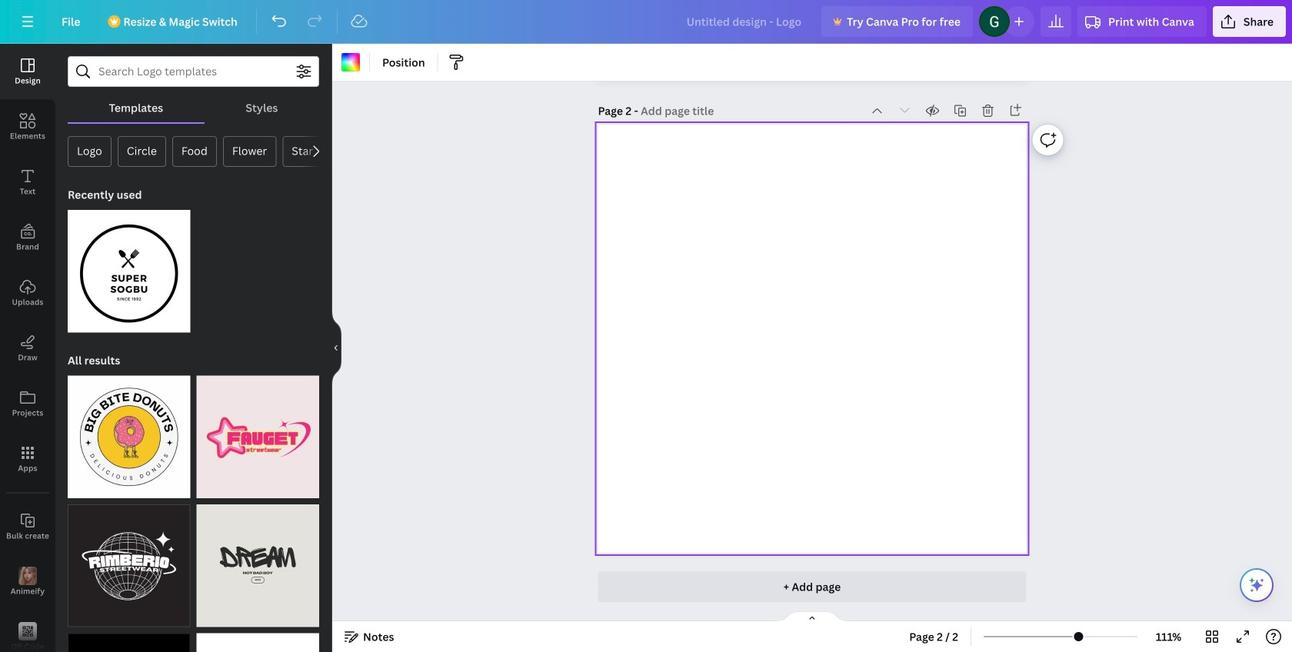 Task type: describe. For each thing, give the bounding box(es) containing it.
black circle with utensils restaurant logo group
[[68, 201, 190, 333]]

pink yellow star y2k style streetwear logo image
[[197, 376, 319, 499]]

black and white modern vintage retro brand logo image
[[68, 634, 190, 653]]

Search Logo templates search field
[[98, 57, 289, 86]]

bright colorful playful funny donuts food circle logo image
[[68, 376, 190, 499]]

black and white globe y2k streetwear logo group
[[68, 496, 190, 628]]

pink yellow star y2k style streetwear logo group
[[197, 367, 319, 499]]

hide image
[[332, 311, 342, 385]]

bright colorful playful funny donuts food circle logo group
[[68, 367, 190, 499]]



Task type: locate. For each thing, give the bounding box(es) containing it.
canva assistant image
[[1248, 576, 1267, 595]]

black and white modern vintage retro brand logo group
[[68, 624, 190, 653]]

blue and white circle surfing club logo image
[[197, 634, 319, 653]]

Zoom button
[[1144, 625, 1194, 649]]

black circle with utensils restaurant logo image
[[68, 210, 190, 333]]

modern minimalist graffiti dream brand logo group
[[197, 496, 319, 628]]

black and white globe y2k streetwear logo image
[[68, 505, 190, 628]]

show pages image
[[776, 611, 850, 623]]

main menu bar
[[0, 0, 1293, 44]]

blue and white circle surfing club logo group
[[197, 624, 319, 653]]

side panel tab list
[[0, 44, 55, 653]]

Design title text field
[[675, 6, 816, 37]]

Page title text field
[[641, 103, 716, 119]]

#ffffff image
[[342, 53, 360, 72]]



Task type: vqa. For each thing, say whether or not it's contained in the screenshot.
The 'Style' in the Org Chart Whiteboard in Yellow Red Basic Style Graph by Canva Creative Studio
no



